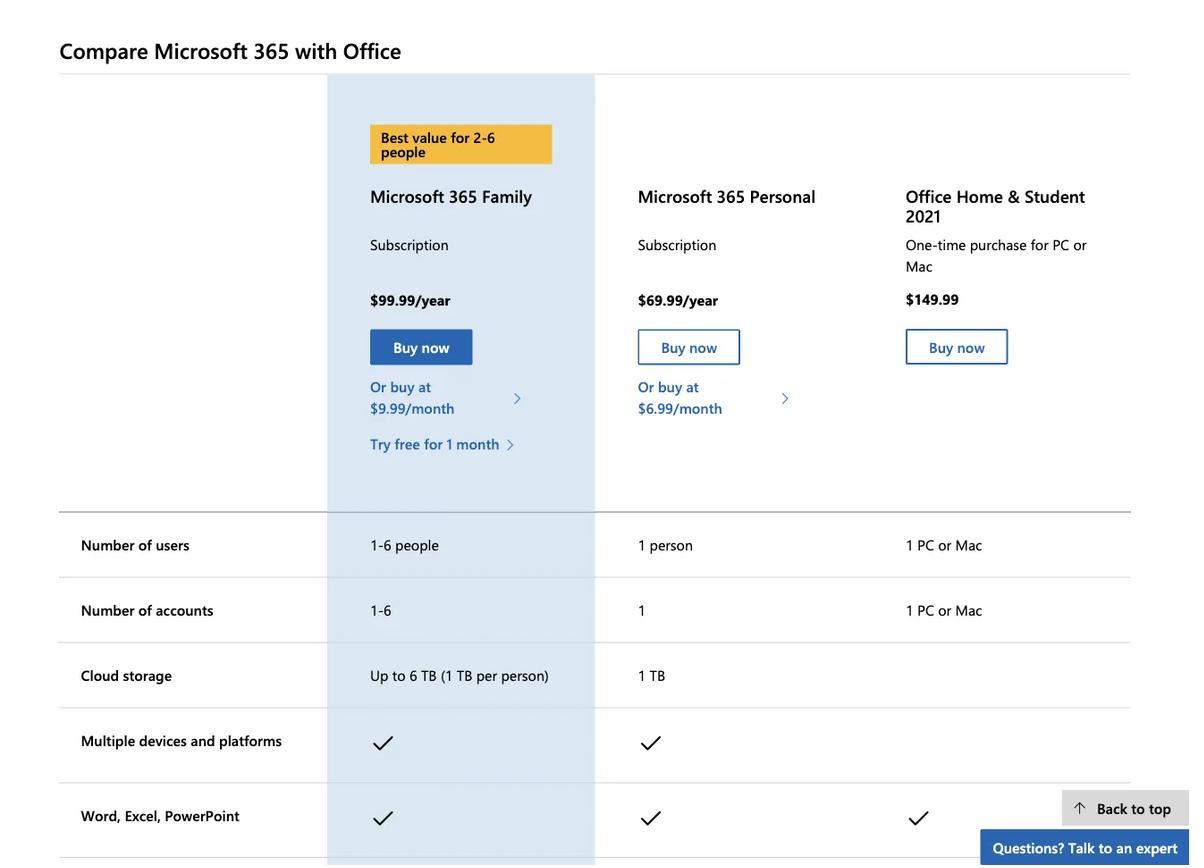 Task type: locate. For each thing, give the bounding box(es) containing it.
people
[[381, 142, 426, 161], [395, 535, 439, 555]]

1 horizontal spatial buy
[[661, 338, 686, 357]]

6 up family
[[487, 127, 495, 147]]

buy now
[[929, 337, 985, 357], [393, 338, 449, 357], [661, 338, 717, 357]]

included image for multiple devices and platforms
[[370, 728, 402, 763]]

0 horizontal spatial to
[[392, 666, 406, 685]]

now down $149.99
[[957, 337, 985, 357]]

1 horizontal spatial buy
[[658, 377, 682, 396]]

platforms
[[219, 731, 282, 750]]

for
[[451, 127, 470, 147], [1031, 234, 1049, 254], [424, 434, 443, 453]]

1 horizontal spatial or
[[638, 377, 654, 396]]

person)
[[501, 666, 549, 685]]

0 vertical spatial 1 pc or mac
[[906, 535, 982, 555]]

0 vertical spatial number
[[81, 535, 134, 555]]

0 horizontal spatial at
[[418, 377, 431, 396]]

buy now down $99.99/year
[[393, 338, 449, 357]]

1 tb from the left
[[421, 666, 437, 685]]

2 horizontal spatial microsoft
[[638, 184, 712, 207]]

to left top on the right bottom of page
[[1131, 799, 1145, 818]]

1-6
[[370, 601, 391, 620]]

1 1- from the top
[[370, 535, 384, 555]]

1 horizontal spatial 365
[[449, 184, 477, 207]]

now for 3rd buy now link from right
[[957, 337, 985, 357]]

1-
[[370, 535, 384, 555], [370, 601, 384, 620]]

of left accounts
[[138, 601, 152, 620]]

questions? talk to an expert button
[[981, 830, 1190, 866]]

1 buy from the left
[[390, 377, 414, 396]]

now up or buy at $6.99/month button
[[689, 338, 717, 357]]

365
[[253, 35, 289, 64], [449, 184, 477, 207], [717, 184, 745, 207]]

time
[[938, 234, 966, 254]]

one-
[[906, 234, 938, 254]]

1- up up
[[370, 601, 384, 620]]

subscription
[[370, 235, 449, 254], [638, 235, 716, 254]]

number
[[81, 535, 134, 555], [81, 601, 134, 620]]

$6.99/month
[[638, 398, 722, 418]]

0 horizontal spatial buy now link
[[370, 330, 473, 365]]

1 horizontal spatial buy now
[[661, 338, 717, 357]]

buy down $69.99/year
[[661, 338, 686, 357]]

1 horizontal spatial microsoft
[[370, 184, 444, 207]]

1 vertical spatial mac
[[955, 535, 982, 555]]

pc for 1 person
[[917, 535, 934, 555]]

0 vertical spatial people
[[381, 142, 426, 161]]

buy for second buy now link from right
[[393, 338, 418, 357]]

mac for 1
[[955, 601, 982, 620]]

0 vertical spatial or
[[1073, 234, 1087, 254]]

buy for first buy now link from right
[[661, 338, 686, 357]]

buy up '$6.99/month'
[[658, 377, 682, 396]]

buy now link
[[906, 329, 1008, 365], [370, 330, 473, 365], [638, 330, 740, 365]]

1 pc or mac
[[906, 535, 982, 555], [906, 601, 982, 620]]

value
[[412, 127, 447, 147]]

buy down $149.99
[[929, 337, 953, 357]]

1 buy now link from the left
[[906, 329, 1008, 365]]

2 now from the left
[[422, 338, 449, 357]]

$99.99/year
[[370, 290, 450, 309]]

accounts
[[156, 601, 213, 620]]

or up '$6.99/month'
[[638, 377, 654, 396]]

1 horizontal spatial subscription
[[638, 235, 716, 254]]

0 horizontal spatial buy
[[390, 377, 414, 396]]

2 horizontal spatial to
[[1131, 799, 1145, 818]]

person
[[650, 535, 693, 555]]

1 pc or mac for 1
[[906, 601, 982, 620]]

number for number of users
[[81, 535, 134, 555]]

office
[[343, 35, 401, 64], [906, 184, 952, 207]]

1 vertical spatial included image
[[370, 803, 402, 838]]

at
[[418, 377, 431, 396], [686, 377, 699, 396]]

1
[[447, 434, 452, 453], [638, 535, 646, 555], [906, 535, 913, 555], [638, 601, 646, 620], [906, 601, 913, 620], [638, 666, 646, 685]]

to left the an
[[1099, 838, 1113, 857]]

subscription up $69.99/year
[[638, 235, 716, 254]]

0 vertical spatial of
[[138, 535, 152, 555]]

pc
[[1053, 234, 1069, 254], [917, 535, 934, 555], [917, 601, 934, 620]]

try free for 1 month
[[370, 434, 499, 453]]

2 number from the top
[[81, 601, 134, 620]]

1 horizontal spatial for
[[451, 127, 470, 147]]

1- up '1-6'
[[370, 535, 384, 555]]

to
[[392, 666, 406, 685], [1131, 799, 1145, 818], [1099, 838, 1113, 857]]

2 horizontal spatial tb
[[650, 666, 665, 685]]

0 vertical spatial pc
[[1053, 234, 1069, 254]]

2 horizontal spatial buy now
[[929, 337, 985, 357]]

0 vertical spatial included image
[[370, 728, 402, 763]]

0 vertical spatial mac
[[906, 256, 933, 275]]

powerpoint
[[165, 806, 239, 825]]

0 vertical spatial for
[[451, 127, 470, 147]]

2 1 pc or mac from the top
[[906, 601, 982, 620]]

6 up up
[[384, 601, 391, 620]]

2 1- from the top
[[370, 601, 384, 620]]

buy now link down $69.99/year
[[638, 330, 740, 365]]

0 vertical spatial to
[[392, 666, 406, 685]]

2 vertical spatial mac
[[955, 601, 982, 620]]

to inside dropdown button
[[1099, 838, 1113, 857]]

1 now from the left
[[957, 337, 985, 357]]

2 horizontal spatial 365
[[717, 184, 745, 207]]

1 buy now from the left
[[929, 337, 985, 357]]

1 vertical spatial pc
[[917, 535, 934, 555]]

1 vertical spatial of
[[138, 601, 152, 620]]

0 horizontal spatial or
[[370, 377, 386, 396]]

for inside best value for 2-6 people
[[451, 127, 470, 147]]

1 vertical spatial 1 pc or mac
[[906, 601, 982, 620]]

1 at from the left
[[418, 377, 431, 396]]

back to top
[[1097, 799, 1171, 818]]

1 vertical spatial for
[[1031, 234, 1049, 254]]

multiple devices and platforms
[[81, 731, 282, 750]]

0 horizontal spatial office
[[343, 35, 401, 64]]

with
[[295, 35, 337, 64]]

1 vertical spatial to
[[1131, 799, 1145, 818]]

1 vertical spatial or
[[938, 535, 952, 555]]

of left users
[[138, 535, 152, 555]]

microsoft 365 family
[[370, 184, 532, 207]]

subscription up $99.99/year
[[370, 235, 449, 254]]

0 horizontal spatial tb
[[421, 666, 437, 685]]

3 buy now from the left
[[661, 338, 717, 357]]

365 left with
[[253, 35, 289, 64]]

number of users
[[81, 535, 189, 555]]

or inside or buy at $9.99/month
[[370, 377, 386, 396]]

up to 6 tb (1 tb per person)
[[370, 666, 549, 685]]

or up $9.99/month
[[370, 377, 386, 396]]

1 of from the top
[[138, 535, 152, 555]]

and
[[191, 731, 215, 750]]

2 at from the left
[[686, 377, 699, 396]]

1 horizontal spatial office
[[906, 184, 952, 207]]

1 horizontal spatial at
[[686, 377, 699, 396]]

1 vertical spatial 1-
[[370, 601, 384, 620]]

1 or from the left
[[370, 377, 386, 396]]

buy
[[929, 337, 953, 357], [393, 338, 418, 357], [661, 338, 686, 357]]

number left users
[[81, 535, 134, 555]]

$9.99/month
[[370, 398, 455, 418]]

1 pc or mac for 1 person
[[906, 535, 982, 555]]

2 buy from the left
[[393, 338, 418, 357]]

included image
[[370, 728, 402, 763], [370, 803, 402, 838]]

(1
[[441, 666, 453, 685]]

2 horizontal spatial buy now link
[[906, 329, 1008, 365]]

try
[[370, 434, 391, 453]]

3 now from the left
[[689, 338, 717, 357]]

6 up '1-6'
[[384, 535, 391, 555]]

1 horizontal spatial buy now link
[[638, 330, 740, 365]]

2 of from the top
[[138, 601, 152, 620]]

buy now down $69.99/year
[[661, 338, 717, 357]]

tb
[[421, 666, 437, 685], [457, 666, 472, 685], [650, 666, 665, 685]]

2 vertical spatial to
[[1099, 838, 1113, 857]]

2 subscription from the left
[[638, 235, 716, 254]]

3 buy now link from the left
[[638, 330, 740, 365]]

3 tb from the left
[[650, 666, 665, 685]]

buy
[[390, 377, 414, 396], [658, 377, 682, 396]]

365 left family
[[449, 184, 477, 207]]

to for back
[[1131, 799, 1145, 818]]

365 left the 'personal'
[[717, 184, 745, 207]]

buy inside or buy at $9.99/month
[[390, 377, 414, 396]]

for right purchase
[[1031, 234, 1049, 254]]

or inside 'or buy at $6.99/month'
[[638, 377, 654, 396]]

1 number from the top
[[81, 535, 134, 555]]

home
[[956, 184, 1003, 207]]

for right free
[[424, 434, 443, 453]]

0 vertical spatial 1-
[[370, 535, 384, 555]]

buy for microsoft 365 family
[[390, 377, 414, 396]]

buy now link down $149.99
[[906, 329, 1008, 365]]

1 included image from the top
[[370, 728, 402, 763]]

to right up
[[392, 666, 406, 685]]

devices
[[139, 731, 187, 750]]

now
[[957, 337, 985, 357], [422, 338, 449, 357], [689, 338, 717, 357]]

2 or from the left
[[638, 377, 654, 396]]

1- for 1-6
[[370, 601, 384, 620]]

at for subscription
[[686, 377, 699, 396]]

microsoft
[[154, 35, 248, 64], [370, 184, 444, 207], [638, 184, 712, 207]]

0 horizontal spatial buy
[[393, 338, 418, 357]]

office inside the office home & student 2021 one-time purchase for pc or mac
[[906, 184, 952, 207]]

1 horizontal spatial tb
[[457, 666, 472, 685]]

1 1 pc or mac from the top
[[906, 535, 982, 555]]

for for month
[[424, 434, 443, 453]]

buy now down $149.99
[[929, 337, 985, 357]]

number up cloud
[[81, 601, 134, 620]]

2-
[[474, 127, 487, 147]]

2 vertical spatial or
[[938, 601, 952, 620]]

0 horizontal spatial subscription
[[370, 235, 449, 254]]

buy down $99.99/year
[[393, 338, 418, 357]]

1 vertical spatial number
[[81, 601, 134, 620]]

1 horizontal spatial to
[[1099, 838, 1113, 857]]

of
[[138, 535, 152, 555], [138, 601, 152, 620]]

number of accounts
[[81, 601, 213, 620]]

at up '$6.99/month'
[[686, 377, 699, 396]]

office up one-
[[906, 184, 952, 207]]

at inside or buy at $9.99/month
[[418, 377, 431, 396]]

1 person
[[638, 535, 693, 555]]

3 buy from the left
[[661, 338, 686, 357]]

2 buy from the left
[[658, 377, 682, 396]]

office right with
[[343, 35, 401, 64]]

2 vertical spatial for
[[424, 434, 443, 453]]

1 buy from the left
[[929, 337, 953, 357]]

top
[[1149, 799, 1171, 818]]

microsoft 365 personal
[[638, 184, 816, 207]]

now for first buy now link from right
[[689, 338, 717, 357]]

2 buy now from the left
[[393, 338, 449, 357]]

1 inside 'try free for 1 month' link
[[447, 434, 452, 453]]

questions? talk to an expert
[[993, 838, 1178, 857]]

per
[[476, 666, 497, 685]]

or
[[370, 377, 386, 396], [638, 377, 654, 396]]

pc inside the office home & student 2021 one-time purchase for pc or mac
[[1053, 234, 1069, 254]]

for left 2-
[[451, 127, 470, 147]]

compare
[[60, 35, 148, 64]]

0 horizontal spatial now
[[422, 338, 449, 357]]

1 horizontal spatial now
[[689, 338, 717, 357]]

or for 1 person
[[938, 535, 952, 555]]

2 included image from the top
[[370, 803, 402, 838]]

2 horizontal spatial for
[[1031, 234, 1049, 254]]

1 vertical spatial office
[[906, 184, 952, 207]]

0 horizontal spatial buy now
[[393, 338, 449, 357]]

0 horizontal spatial for
[[424, 434, 443, 453]]

now up or buy at $9.99/month button
[[422, 338, 449, 357]]

buy for 3rd buy now link from right
[[929, 337, 953, 357]]

office home & student 2021 one-time purchase for pc or mac
[[906, 184, 1087, 275]]

2 horizontal spatial buy
[[929, 337, 953, 357]]

2 vertical spatial pc
[[917, 601, 934, 620]]

buy now link down $99.99/year
[[370, 330, 473, 365]]

buy up $9.99/month
[[390, 377, 414, 396]]

at inside 'or buy at $6.99/month'
[[686, 377, 699, 396]]

2 horizontal spatial now
[[957, 337, 985, 357]]

at up $9.99/month
[[418, 377, 431, 396]]

of for accounts
[[138, 601, 152, 620]]

or buy at $6.99/month
[[638, 377, 722, 418]]

6
[[487, 127, 495, 147], [384, 535, 391, 555], [384, 601, 391, 620], [410, 666, 417, 685]]

or
[[1073, 234, 1087, 254], [938, 535, 952, 555], [938, 601, 952, 620]]

included image
[[638, 728, 670, 763], [638, 803, 670, 838], [906, 803, 938, 838]]

365 for microsoft 365 family
[[449, 184, 477, 207]]

buy inside 'or buy at $6.99/month'
[[658, 377, 682, 396]]

cloud
[[81, 666, 119, 685]]

mac
[[906, 256, 933, 275], [955, 535, 982, 555], [955, 601, 982, 620]]

2 tb from the left
[[457, 666, 472, 685]]

best value for 2-6 people
[[381, 127, 495, 161]]



Task type: vqa. For each thing, say whether or not it's contained in the screenshot.
Buy now corresponding to first Buy now link
yes



Task type: describe. For each thing, give the bounding box(es) containing it.
or for 1
[[938, 601, 952, 620]]

cloud storage
[[81, 666, 172, 685]]

included image for multiple devices and platforms
[[638, 728, 670, 763]]

$69.99/year
[[638, 290, 718, 309]]

users
[[156, 535, 189, 555]]

1 tb
[[638, 666, 665, 685]]

for for 6
[[451, 127, 470, 147]]

buy now for 3rd buy now link from right
[[929, 337, 985, 357]]

0 vertical spatial office
[[343, 35, 401, 64]]

questions?
[[993, 838, 1064, 857]]

0 horizontal spatial microsoft
[[154, 35, 248, 64]]

&
[[1008, 184, 1020, 207]]

storage
[[123, 666, 172, 685]]

back
[[1097, 799, 1127, 818]]

or buy at $9.99/month
[[370, 377, 455, 418]]

microsoft for microsoft 365 family
[[370, 184, 444, 207]]

word, excel, powerpoint
[[81, 806, 239, 825]]

or for subscription
[[638, 377, 654, 396]]

or for microsoft 365 family
[[370, 377, 386, 396]]

buy for subscription
[[658, 377, 682, 396]]

1 vertical spatial people
[[395, 535, 439, 555]]

$149.99
[[906, 289, 959, 309]]

included image for word, excel, powerpoint
[[638, 803, 670, 838]]

up
[[370, 666, 388, 685]]

people inside best value for 2-6 people
[[381, 142, 426, 161]]

an
[[1116, 838, 1132, 857]]

compare microsoft 365 with office
[[60, 35, 401, 64]]

month
[[456, 434, 499, 453]]

student
[[1025, 184, 1085, 207]]

1- for 1-6 people
[[370, 535, 384, 555]]

1-6 people
[[370, 535, 439, 555]]

of for users
[[138, 535, 152, 555]]

word,
[[81, 806, 121, 825]]

excel,
[[125, 806, 161, 825]]

2 buy now link from the left
[[370, 330, 473, 365]]

back to top link
[[1062, 790, 1190, 826]]

6 left (1
[[410, 666, 417, 685]]

or buy at $9.99/month button
[[370, 376, 531, 419]]

multiple
[[81, 731, 135, 750]]

talk
[[1068, 838, 1095, 857]]

2021
[[906, 205, 941, 227]]

0 horizontal spatial 365
[[253, 35, 289, 64]]

free
[[395, 434, 420, 453]]

pc for 1
[[917, 601, 934, 620]]

mac for 1 person
[[955, 535, 982, 555]]

expert
[[1136, 838, 1178, 857]]

personal
[[750, 184, 816, 207]]

6 inside best value for 2-6 people
[[487, 127, 495, 147]]

family
[[482, 184, 532, 207]]

for inside the office home & student 2021 one-time purchase for pc or mac
[[1031, 234, 1049, 254]]

365 for microsoft 365 personal
[[717, 184, 745, 207]]

purchase
[[970, 234, 1027, 254]]

1 subscription from the left
[[370, 235, 449, 254]]

or buy at $6.99/month button
[[638, 376, 798, 419]]

buy now for first buy now link from right
[[661, 338, 717, 357]]

or inside the office home & student 2021 one-time purchase for pc or mac
[[1073, 234, 1087, 254]]

buy now for second buy now link from right
[[393, 338, 449, 357]]

microsoft for microsoft 365 personal
[[638, 184, 712, 207]]

now for second buy now link from right
[[422, 338, 449, 357]]

to for up
[[392, 666, 406, 685]]

number for number of accounts
[[81, 601, 134, 620]]

at for microsoft 365 family
[[418, 377, 431, 396]]

included image for word, excel, powerpoint
[[370, 803, 402, 838]]

mac inside the office home & student 2021 one-time purchase for pc or mac
[[906, 256, 933, 275]]

best
[[381, 127, 409, 147]]

try free for 1 month link
[[370, 433, 524, 455]]



